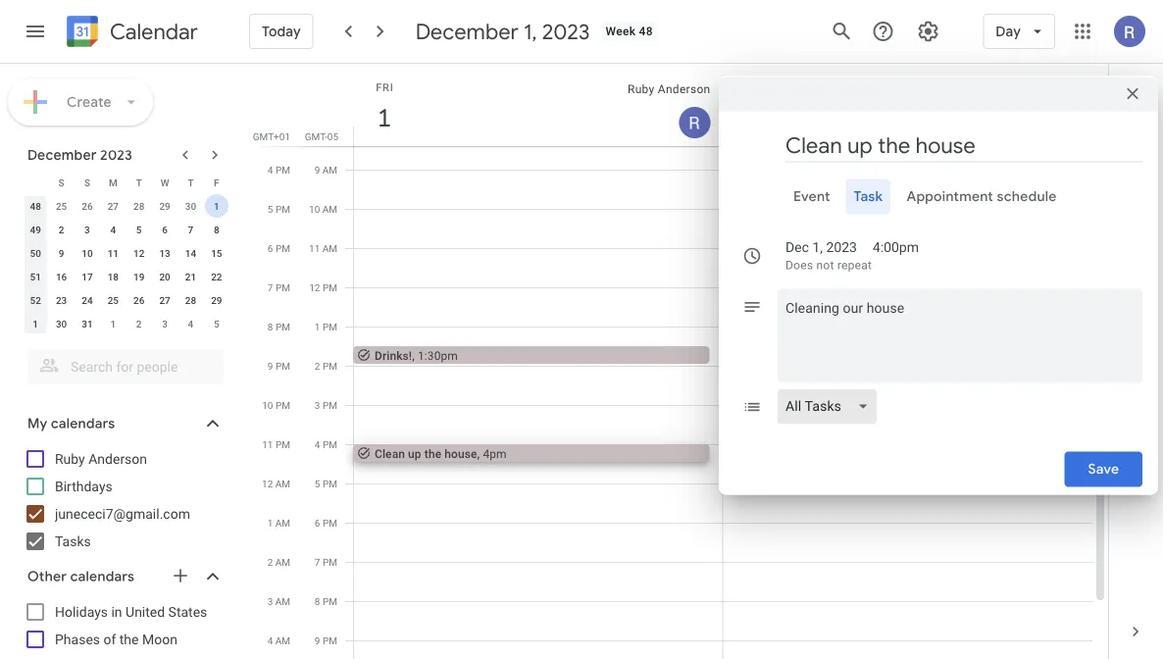 Task type: locate. For each thing, give the bounding box(es) containing it.
5 down november 28 element
[[136, 224, 142, 235]]

1 vertical spatial 27
[[159, 294, 170, 306]]

does not repeat
[[786, 258, 872, 272]]

4 pm down 3 pm
[[315, 438, 337, 450]]

11 for 11 am
[[309, 242, 320, 254]]

2 horizontal spatial 12
[[309, 282, 320, 293]]

30 right november 29 element
[[185, 200, 196, 212]]

1 horizontal spatial ruby anderson
[[628, 82, 711, 96]]

birthdays
[[55, 478, 113, 494]]

1 horizontal spatial 8 pm
[[315, 595, 337, 607]]

26 right november 25 element in the top of the page
[[82, 200, 93, 212]]

the for up
[[425, 447, 442, 461]]

11 up 12 am at the bottom
[[262, 438, 273, 450]]

25 left november 26 element
[[56, 200, 67, 212]]

s up november 26 element
[[84, 177, 90, 188]]

1 horizontal spatial 2023
[[542, 18, 590, 45]]

0 vertical spatial 30
[[185, 200, 196, 212]]

None field
[[778, 389, 885, 424]]

0 vertical spatial 12
[[133, 247, 145, 259]]

1 horizontal spatial 12
[[262, 478, 273, 489]]

ruby anderson
[[628, 82, 711, 96], [55, 451, 147, 467]]

ruby up 'birthdays'
[[55, 451, 85, 467]]

pm up 10 pm
[[276, 360, 290, 372]]

0 horizontal spatial 11
[[108, 247, 119, 259]]

12 pm
[[309, 282, 337, 293]]

2 down november 25 element in the top of the page
[[59, 224, 64, 235]]

8 pm left 1 pm
[[268, 321, 290, 333]]

27 down 20
[[159, 294, 170, 306]]

1 horizontal spatial 10
[[262, 399, 273, 411]]

9 up 16 element
[[59, 247, 64, 259]]

6 row from the top
[[23, 288, 230, 312]]

1 vertical spatial the
[[119, 631, 139, 647]]

27 element
[[153, 288, 177, 312]]

of
[[103, 631, 116, 647]]

1 horizontal spatial 7
[[268, 282, 273, 293]]

am for 12 am
[[275, 478, 290, 489]]

states
[[168, 604, 207, 620]]

the right of
[[119, 631, 139, 647]]

w
[[161, 177, 169, 188]]

48
[[639, 25, 653, 38], [30, 200, 41, 212]]

1 horizontal spatial 6 pm
[[315, 517, 337, 529]]

7 pm left 12 pm
[[268, 282, 290, 293]]

1 horizontal spatial 11
[[262, 438, 273, 450]]

4 down 3 pm
[[315, 438, 320, 450]]

0 vertical spatial 7
[[188, 224, 194, 235]]

4 pm
[[268, 164, 290, 176], [315, 438, 337, 450]]

am down 1 am
[[275, 556, 290, 568]]

1 vertical spatial 7
[[268, 282, 273, 293]]

2023 up does not repeat
[[826, 239, 857, 256]]

t
[[136, 177, 142, 188], [188, 177, 194, 188]]

11 down 10 am
[[309, 242, 320, 254]]

1 down 12 pm
[[315, 321, 320, 333]]

8 pm
[[268, 321, 290, 333], [315, 595, 337, 607]]

0 vertical spatial 29
[[159, 200, 170, 212]]

9 up 10 pm
[[268, 360, 273, 372]]

28 right november 27 element
[[133, 200, 145, 212]]

0 horizontal spatial ruby
[[55, 451, 85, 467]]

1 vertical spatial 12
[[309, 282, 320, 293]]

12 up 19
[[133, 247, 145, 259]]

row containing 48
[[23, 194, 230, 218]]

9 am
[[315, 164, 337, 176]]

am for 1 am
[[275, 517, 290, 529]]

0 horizontal spatial 28
[[133, 200, 145, 212]]

7 left 12 pm
[[268, 282, 273, 293]]

7 pm
[[268, 282, 290, 293], [315, 556, 337, 568]]

ruby anderson up 'birthdays'
[[55, 451, 147, 467]]

15 element
[[205, 241, 228, 265]]

0 vertical spatial 10
[[309, 203, 320, 215]]

pm down 10 pm
[[276, 438, 290, 450]]

0 horizontal spatial 29
[[159, 200, 170, 212]]

am down 3 am
[[275, 635, 290, 646]]

pm
[[276, 164, 290, 176], [276, 203, 290, 215], [276, 242, 290, 254], [276, 282, 290, 293], [323, 282, 337, 293], [276, 321, 290, 333], [323, 321, 337, 333], [276, 360, 290, 372], [323, 360, 337, 372], [276, 399, 290, 411], [323, 399, 337, 411], [276, 438, 290, 450], [323, 438, 337, 450], [323, 478, 337, 489], [323, 517, 337, 529], [323, 556, 337, 568], [323, 595, 337, 607], [323, 635, 337, 646]]

the right up
[[425, 447, 442, 461]]

2 vertical spatial 7
[[315, 556, 320, 568]]

settings menu image
[[916, 20, 940, 43]]

10 for 10
[[82, 247, 93, 259]]

0 horizontal spatial 5 pm
[[268, 203, 290, 215]]

10 am
[[309, 203, 337, 215]]

1 vertical spatial 2023
[[100, 146, 133, 164]]

1 vertical spatial 10
[[82, 247, 93, 259]]

10 up 11 am
[[309, 203, 320, 215]]

0 horizontal spatial ruby anderson
[[55, 451, 147, 467]]

1 horizontal spatial december
[[416, 18, 519, 45]]

6 pm left 11 am
[[268, 242, 290, 254]]

other calendars list
[[4, 596, 243, 655]]

1 vertical spatial 5 pm
[[315, 478, 337, 489]]

the
[[425, 447, 442, 461], [119, 631, 139, 647]]

16
[[56, 271, 67, 283]]

28 down 21
[[185, 294, 196, 306]]

row group containing 48
[[23, 194, 230, 335]]

pm up the 2 pm
[[323, 321, 337, 333]]

1 down f
[[214, 200, 219, 212]]

not
[[817, 258, 834, 272]]

22 element
[[205, 265, 228, 288]]

1 column header
[[353, 64, 723, 146]]

s up november 25 element in the top of the page
[[58, 177, 64, 188]]

2023 for december 1, 2023
[[542, 18, 590, 45]]

9
[[315, 164, 320, 176], [59, 247, 64, 259], [268, 360, 273, 372], [315, 635, 320, 646]]

18
[[108, 271, 119, 283]]

11
[[309, 242, 320, 254], [108, 247, 119, 259], [262, 438, 273, 450]]

29 down 22
[[211, 294, 222, 306]]

7 right 2 am
[[315, 556, 320, 568]]

5 left 10 am
[[268, 203, 273, 215]]

12 down 11 am
[[309, 282, 320, 293]]

48 up 49
[[30, 200, 41, 212]]

6 left 11 am
[[268, 242, 273, 254]]

1 horizontal spatial t
[[188, 177, 194, 188]]

calendar heading
[[106, 18, 198, 46]]

1 horizontal spatial 30
[[185, 200, 196, 212]]

8 pm right 3 am
[[315, 595, 337, 607]]

pm down 3 pm
[[323, 438, 337, 450]]

appointment schedule
[[907, 188, 1057, 206]]

27 down m
[[108, 200, 119, 212]]

row
[[23, 171, 230, 194], [23, 194, 230, 218], [23, 218, 230, 241], [23, 241, 230, 265], [23, 265, 230, 288], [23, 288, 230, 312], [23, 312, 230, 335]]

0 vertical spatial 1,
[[524, 18, 537, 45]]

25 inside "element"
[[108, 294, 119, 306]]

14
[[185, 247, 196, 259]]

,
[[412, 349, 415, 362], [477, 447, 480, 461]]

am down 9 am
[[322, 203, 337, 215]]

phases
[[55, 631, 100, 647]]

calendars inside dropdown button
[[51, 415, 115, 433]]

calendars up the in
[[70, 568, 134, 586]]

0 vertical spatial calendars
[[51, 415, 115, 433]]

0 horizontal spatial 25
[[56, 200, 67, 212]]

3 row from the top
[[23, 218, 230, 241]]

t up november 28 element
[[136, 177, 142, 188]]

0 horizontal spatial 48
[[30, 200, 41, 212]]

7 down november 30 element
[[188, 224, 194, 235]]

10
[[309, 203, 320, 215], [82, 247, 93, 259], [262, 399, 273, 411]]

0 horizontal spatial 6
[[162, 224, 168, 235]]

2023 for dec 1, 2023
[[826, 239, 857, 256]]

3 inside january 3 element
[[162, 318, 168, 330]]

6 pm right 1 am
[[315, 517, 337, 529]]

5 down 29 "element"
[[214, 318, 219, 330]]

am up 12 pm
[[322, 242, 337, 254]]

0 horizontal spatial 9 pm
[[268, 360, 290, 372]]

8
[[214, 224, 219, 235], [268, 321, 273, 333], [315, 595, 320, 607]]

1 vertical spatial 28
[[185, 294, 196, 306]]

am up 2 am
[[275, 517, 290, 529]]

2
[[59, 224, 64, 235], [136, 318, 142, 330], [315, 360, 320, 372], [267, 556, 273, 568]]

0 vertical spatial 6 pm
[[268, 242, 290, 254]]

0 vertical spatial 27
[[108, 200, 119, 212]]

27
[[108, 200, 119, 212], [159, 294, 170, 306]]

united
[[126, 604, 165, 620]]

november 29 element
[[153, 194, 177, 218]]

7 row from the top
[[23, 312, 230, 335]]

row containing s
[[23, 171, 230, 194]]

2 down 1 am
[[267, 556, 273, 568]]

1 vertical spatial december
[[27, 146, 97, 164]]

26
[[82, 200, 93, 212], [133, 294, 145, 306]]

the inside other calendars list
[[119, 631, 139, 647]]

1 vertical spatial ruby anderson
[[55, 451, 147, 467]]

1 horizontal spatial anderson
[[658, 82, 711, 96]]

0 horizontal spatial 1,
[[524, 18, 537, 45]]

30 element
[[50, 312, 73, 335]]

1 horizontal spatial 4 pm
[[315, 438, 337, 450]]

tab list
[[1109, 64, 1163, 604], [735, 179, 1143, 214]]

11 up 18
[[108, 247, 119, 259]]

12
[[133, 247, 145, 259], [309, 282, 320, 293], [262, 478, 273, 489]]

0 vertical spatial ,
[[412, 349, 415, 362]]

1, for dec
[[813, 239, 823, 256]]

0 horizontal spatial december
[[27, 146, 97, 164]]

1 vertical spatial calendars
[[70, 568, 134, 586]]

row containing 51
[[23, 265, 230, 288]]

8 right 3 am
[[315, 595, 320, 607]]

20
[[159, 271, 170, 283]]

pm left 12 pm
[[276, 282, 290, 293]]

2 inside the january 2 element
[[136, 318, 142, 330]]

31
[[82, 318, 93, 330]]

1 horizontal spatial s
[[84, 177, 90, 188]]

3
[[84, 224, 90, 235], [162, 318, 168, 330], [315, 399, 320, 411], [267, 595, 273, 607]]

0 horizontal spatial s
[[58, 177, 64, 188]]

1 horizontal spatial 26
[[133, 294, 145, 306]]

1, up 1 column header
[[524, 18, 537, 45]]

0 horizontal spatial 8
[[214, 224, 219, 235]]

1 horizontal spatial 27
[[159, 294, 170, 306]]

2 horizontal spatial 2023
[[826, 239, 857, 256]]

4 down gmt+01
[[268, 164, 273, 176]]

3 for 3 am
[[267, 595, 273, 607]]

28
[[133, 200, 145, 212], [185, 294, 196, 306]]

ruby
[[628, 82, 655, 96], [55, 451, 85, 467]]

0 horizontal spatial 26
[[82, 200, 93, 212]]

1 vertical spatial 26
[[133, 294, 145, 306]]

1 row from the top
[[23, 171, 230, 194]]

0 vertical spatial 9 pm
[[268, 360, 290, 372]]

2 horizontal spatial 10
[[309, 203, 320, 215]]

january 3 element
[[153, 312, 177, 335]]

other calendars button
[[4, 561, 243, 592]]

10 inside row
[[82, 247, 93, 259]]

3 for january 3 element at the left of page
[[162, 318, 168, 330]]

calendar element
[[63, 12, 198, 55]]

am
[[322, 164, 337, 176], [322, 203, 337, 215], [322, 242, 337, 254], [275, 478, 290, 489], [275, 517, 290, 529], [275, 556, 290, 568], [275, 595, 290, 607], [275, 635, 290, 646]]

0 horizontal spatial 8 pm
[[268, 321, 290, 333]]

november 27 element
[[101, 194, 125, 218]]

6
[[162, 224, 168, 235], [268, 242, 273, 254], [315, 517, 320, 529]]

calendars right my
[[51, 415, 115, 433]]

the for of
[[119, 631, 139, 647]]

november 25 element
[[50, 194, 73, 218]]

, left 4pm
[[477, 447, 480, 461]]

0 vertical spatial 4 pm
[[268, 164, 290, 176]]

1
[[376, 102, 390, 134], [214, 200, 219, 212], [33, 318, 38, 330], [110, 318, 116, 330], [315, 321, 320, 333], [267, 517, 273, 529]]

0 horizontal spatial 6 pm
[[268, 242, 290, 254]]

day button
[[983, 8, 1055, 55]]

pm right 1 am
[[323, 517, 337, 529]]

27 for november 27 element
[[108, 200, 119, 212]]

1 horizontal spatial 29
[[211, 294, 222, 306]]

row group
[[23, 194, 230, 335]]

2023
[[542, 18, 590, 45], [100, 146, 133, 164], [826, 239, 857, 256]]

task
[[854, 188, 883, 206]]

up
[[408, 447, 422, 461]]

None search field
[[0, 341, 243, 385]]

2 vertical spatial 2023
[[826, 239, 857, 256]]

ruby anderson down week 48
[[628, 82, 711, 96]]

2 vertical spatial 8
[[315, 595, 320, 607]]

25 element
[[101, 288, 125, 312]]

27 for 27 element at the top of the page
[[159, 294, 170, 306]]

, left the 1:30pm
[[412, 349, 415, 362]]

0 horizontal spatial 10
[[82, 247, 93, 259]]

1 horizontal spatial 28
[[185, 294, 196, 306]]

2 am
[[267, 556, 290, 568]]

pm right 3 am
[[323, 595, 337, 607]]

row containing 52
[[23, 288, 230, 312]]

9 right the 4 am
[[315, 635, 320, 646]]

1 horizontal spatial 25
[[108, 294, 119, 306]]

1, up not
[[813, 239, 823, 256]]

7
[[188, 224, 194, 235], [268, 282, 273, 293], [315, 556, 320, 568]]

12 am
[[262, 478, 290, 489]]

11 inside 11 element
[[108, 247, 119, 259]]

10 for 10 am
[[309, 203, 320, 215]]

1 horizontal spatial 9 pm
[[315, 635, 337, 646]]

week 48
[[606, 25, 653, 38]]

0 horizontal spatial 12
[[133, 247, 145, 259]]

am down 05
[[322, 164, 337, 176]]

my
[[27, 415, 47, 433]]

calendar
[[110, 18, 198, 46]]

0 vertical spatial 8
[[214, 224, 219, 235]]

0 vertical spatial 2023
[[542, 18, 590, 45]]

3 down the 2 pm
[[315, 399, 320, 411]]

4 up 11 element
[[110, 224, 116, 235]]

1 vertical spatial ,
[[477, 447, 480, 461]]

1 horizontal spatial 48
[[639, 25, 653, 38]]

tab list containing event
[[735, 179, 1143, 214]]

2 vertical spatial 10
[[262, 399, 273, 411]]

pm left 11 am
[[276, 242, 290, 254]]

2 row from the top
[[23, 194, 230, 218]]

5 row from the top
[[23, 265, 230, 288]]

30 down 23
[[56, 318, 67, 330]]

s
[[58, 177, 64, 188], [84, 177, 90, 188]]

0 horizontal spatial 7
[[188, 224, 194, 235]]

9 inside row
[[59, 247, 64, 259]]

30 for 30 element
[[56, 318, 67, 330]]

49
[[30, 224, 41, 235]]

calendars inside dropdown button
[[70, 568, 134, 586]]

0 vertical spatial 7 pm
[[268, 282, 290, 293]]

gmt+01
[[253, 130, 290, 142]]

12 inside december 2023 grid
[[133, 247, 145, 259]]

7 inside row
[[188, 224, 194, 235]]

26 element
[[127, 288, 151, 312]]

5 pm right 12 am at the bottom
[[315, 478, 337, 489]]

25 down 18
[[108, 294, 119, 306]]

19
[[133, 271, 145, 283]]

23 element
[[50, 288, 73, 312]]

0 horizontal spatial 27
[[108, 200, 119, 212]]

8 right january 5 "element"
[[268, 321, 273, 333]]

25 for 25 "element"
[[108, 294, 119, 306]]

1 t from the left
[[136, 177, 142, 188]]

2 down 26 element
[[136, 318, 142, 330]]

12 element
[[127, 241, 151, 265]]

30
[[185, 200, 196, 212], [56, 318, 67, 330]]

1 vertical spatial 4 pm
[[315, 438, 337, 450]]

13 element
[[153, 241, 177, 265]]

0 vertical spatial december
[[416, 18, 519, 45]]

5 pm left 10 am
[[268, 203, 290, 215]]

2 up 3 pm
[[315, 360, 320, 372]]

november 26 element
[[75, 194, 99, 218]]

4 inside january 4 element
[[188, 318, 194, 330]]

0 vertical spatial anderson
[[658, 82, 711, 96]]

10 pm
[[262, 399, 290, 411]]

25 for november 25 element in the top of the page
[[56, 200, 67, 212]]

schedule
[[997, 188, 1057, 206]]

junececi7@gmail.com
[[55, 506, 190, 522]]

8 inside row
[[214, 224, 219, 235]]

1 inside january 1 element
[[110, 318, 116, 330]]

11 for 11 pm
[[262, 438, 273, 450]]

1 vertical spatial 48
[[30, 200, 41, 212]]

1 vertical spatial 25
[[108, 294, 119, 306]]

0 horizontal spatial the
[[119, 631, 139, 647]]

9 pm up 10 pm
[[268, 360, 290, 372]]

28 for 28 element
[[185, 294, 196, 306]]

2 horizontal spatial 7
[[315, 556, 320, 568]]

the inside 1 grid
[[425, 447, 442, 461]]

0 horizontal spatial 2023
[[100, 146, 133, 164]]

6 right 1 am
[[315, 517, 320, 529]]

0 vertical spatial 26
[[82, 200, 93, 212]]

12 for 12 pm
[[309, 282, 320, 293]]

21
[[185, 271, 196, 283]]

29 inside "element"
[[211, 294, 222, 306]]

t up november 30 element
[[188, 177, 194, 188]]

1 down 12 am at the bottom
[[267, 517, 273, 529]]

1:30pm
[[418, 349, 458, 362]]

4 row from the top
[[23, 241, 230, 265]]

48 inside row
[[30, 200, 41, 212]]

1 horizontal spatial 6
[[268, 242, 273, 254]]

ruby anderson inside the my calendars list
[[55, 451, 147, 467]]

am down 2 am
[[275, 595, 290, 607]]

5 pm
[[268, 203, 290, 215], [315, 478, 337, 489]]

29 element
[[205, 288, 228, 312]]

9 pm right the 4 am
[[315, 635, 337, 646]]

1 down 25 "element"
[[110, 318, 116, 330]]

10 up the 11 pm
[[262, 399, 273, 411]]

4 pm down gmt+01
[[268, 164, 290, 176]]

am up 1 am
[[275, 478, 290, 489]]

calendars
[[51, 415, 115, 433], [70, 568, 134, 586]]

3 down 27 element at the top of the page
[[162, 318, 168, 330]]

10 up the 17
[[82, 247, 93, 259]]

0 vertical spatial 28
[[133, 200, 145, 212]]

1 horizontal spatial ruby
[[628, 82, 655, 96]]

column header
[[722, 64, 1093, 146]]

13
[[159, 247, 170, 259]]

6 pm
[[268, 242, 290, 254], [315, 517, 337, 529]]

0 vertical spatial the
[[425, 447, 442, 461]]

5 inside "element"
[[214, 318, 219, 330]]

1 horizontal spatial ,
[[477, 447, 480, 461]]

0 horizontal spatial anderson
[[88, 451, 147, 467]]

9 pm
[[268, 360, 290, 372], [315, 635, 337, 646]]

column header inside 1 grid
[[722, 64, 1093, 146]]

am for 4 am
[[275, 635, 290, 646]]

2 vertical spatial 12
[[262, 478, 273, 489]]



Task type: describe. For each thing, give the bounding box(es) containing it.
5 right 12 am at the bottom
[[315, 478, 320, 489]]

dec
[[786, 239, 809, 256]]

1 vertical spatial 9 pm
[[315, 635, 337, 646]]

pm up 1 pm
[[323, 282, 337, 293]]

december 2023 grid
[[19, 171, 230, 335]]

30 for november 30 element
[[185, 200, 196, 212]]

1, for december
[[524, 18, 537, 45]]

22
[[211, 271, 222, 283]]

week
[[606, 25, 636, 38]]

1 inside 1 cell
[[214, 200, 219, 212]]

event
[[794, 188, 831, 206]]

2 t from the left
[[188, 177, 194, 188]]

fri
[[376, 81, 394, 93]]

pm down gmt+01
[[276, 164, 290, 176]]

10 element
[[75, 241, 99, 265]]

row containing 1
[[23, 312, 230, 335]]

my calendars button
[[4, 408, 243, 439]]

row containing 49
[[23, 218, 230, 241]]

1 vertical spatial 7 pm
[[315, 556, 337, 568]]

1 down 52
[[33, 318, 38, 330]]

20 element
[[153, 265, 177, 288]]

6 inside row
[[162, 224, 168, 235]]

50
[[30, 247, 41, 259]]

row group inside december 2023 grid
[[23, 194, 230, 335]]

Add title text field
[[786, 131, 1143, 160]]

14 element
[[179, 241, 203, 265]]

23
[[56, 294, 67, 306]]

19 element
[[127, 265, 151, 288]]

fri 1
[[376, 81, 394, 134]]

dec 1, 2023
[[786, 239, 857, 256]]

Search for people text field
[[39, 349, 212, 385]]

task button
[[846, 179, 891, 214]]

pm up the 11 pm
[[276, 399, 290, 411]]

ruby inside the my calendars list
[[55, 451, 85, 467]]

row containing 50
[[23, 241, 230, 265]]

event button
[[786, 179, 838, 214]]

2 pm
[[315, 360, 337, 372]]

pm right the 4 am
[[323, 635, 337, 646]]

my calendars
[[27, 415, 115, 433]]

4 down 3 am
[[267, 635, 273, 646]]

0 vertical spatial 5 pm
[[268, 203, 290, 215]]

28 for november 28 element
[[133, 200, 145, 212]]

2 horizontal spatial 8
[[315, 595, 320, 607]]

17 element
[[75, 265, 99, 288]]

ruby anderson inside 1 column header
[[628, 82, 711, 96]]

m
[[109, 177, 117, 188]]

phases of the moon
[[55, 631, 177, 647]]

day
[[996, 23, 1021, 40]]

1 pm
[[315, 321, 337, 333]]

pm down the 2 pm
[[323, 399, 337, 411]]

holidays
[[55, 604, 108, 620]]

pm left 10 am
[[276, 203, 290, 215]]

pm left 1 pm
[[276, 321, 290, 333]]

21 element
[[179, 265, 203, 288]]

anderson inside 1 column header
[[658, 82, 711, 96]]

1 s from the left
[[58, 177, 64, 188]]

clean
[[375, 447, 405, 461]]

holidays in united states
[[55, 604, 207, 620]]

pm down 1 pm
[[323, 360, 337, 372]]

0 horizontal spatial 7 pm
[[268, 282, 290, 293]]

create
[[67, 93, 112, 111]]

3 up 10 element
[[84, 224, 90, 235]]

2 for the january 2 element
[[136, 318, 142, 330]]

29 for 29 "element"
[[211, 294, 222, 306]]

2 for 2 pm
[[315, 360, 320, 372]]

december for december 1, 2023
[[416, 18, 519, 45]]

1 horizontal spatial 5 pm
[[315, 478, 337, 489]]

1 grid
[[251, 64, 1108, 659]]

1 am
[[267, 517, 290, 529]]

today
[[262, 23, 301, 40]]

Add description text field
[[778, 297, 1143, 367]]

calendars for other calendars
[[70, 568, 134, 586]]

11 element
[[101, 241, 125, 265]]

december for december 2023
[[27, 146, 97, 164]]

in
[[111, 604, 122, 620]]

11 am
[[309, 242, 337, 254]]

29 for november 29 element
[[159, 200, 170, 212]]

create button
[[8, 78, 153, 126]]

15
[[211, 247, 222, 259]]

16 element
[[50, 265, 73, 288]]

repeat
[[838, 258, 872, 272]]

add other calendars image
[[171, 566, 190, 586]]

3 pm
[[315, 399, 337, 411]]

4:00pm
[[873, 239, 919, 256]]

drinks!
[[375, 349, 412, 362]]

house
[[445, 447, 477, 461]]

1 vertical spatial 8
[[268, 321, 273, 333]]

january 4 element
[[179, 312, 203, 335]]

2 vertical spatial 6
[[315, 517, 320, 529]]

24
[[82, 294, 93, 306]]

pm right 2 am
[[323, 556, 337, 568]]

january 5 element
[[205, 312, 228, 335]]

1 cell
[[204, 194, 230, 218]]

1 vertical spatial 8 pm
[[315, 595, 337, 607]]

0 vertical spatial 48
[[639, 25, 653, 38]]

0 vertical spatial 8 pm
[[268, 321, 290, 333]]

ruby inside 1 column header
[[628, 82, 655, 96]]

11 pm
[[262, 438, 290, 450]]

26 for 26 element
[[133, 294, 145, 306]]

05
[[327, 130, 338, 142]]

2 for 2 am
[[267, 556, 273, 568]]

other
[[27, 568, 67, 586]]

10 for 10 pm
[[262, 399, 273, 411]]

f
[[214, 177, 219, 188]]

appointment schedule button
[[899, 179, 1065, 214]]

january 2 element
[[127, 312, 151, 335]]

am for 9 am
[[322, 164, 337, 176]]

17
[[82, 271, 93, 283]]

31 element
[[75, 312, 99, 335]]

2 s from the left
[[84, 177, 90, 188]]

12 for 12
[[133, 247, 145, 259]]

3 for 3 pm
[[315, 399, 320, 411]]

anderson inside the my calendars list
[[88, 451, 147, 467]]

11 for 11
[[108, 247, 119, 259]]

tasks
[[55, 533, 91, 549]]

24 element
[[75, 288, 99, 312]]

december 1, 2023
[[416, 18, 590, 45]]

appointment
[[907, 188, 994, 206]]

friday, december 1 element
[[362, 95, 407, 140]]

december 2023
[[27, 146, 133, 164]]

does
[[786, 258, 813, 272]]

my calendars list
[[4, 443, 243, 557]]

4 am
[[267, 635, 290, 646]]

moon
[[142, 631, 177, 647]]

1 vertical spatial 6 pm
[[315, 517, 337, 529]]

51
[[30, 271, 41, 283]]

1 vertical spatial 6
[[268, 242, 273, 254]]

12 for 12 am
[[262, 478, 273, 489]]

gmt-05
[[305, 130, 338, 142]]

am for 11 am
[[322, 242, 337, 254]]

main drawer image
[[24, 20, 47, 43]]

gmt-
[[305, 130, 327, 142]]

clean up the house , 4pm
[[375, 447, 507, 461]]

am for 3 am
[[275, 595, 290, 607]]

3 am
[[267, 595, 290, 607]]

january 1 element
[[101, 312, 125, 335]]

4pm
[[483, 447, 507, 461]]

calendars for my calendars
[[51, 415, 115, 433]]

1 inside fri 1
[[376, 102, 390, 134]]

28 element
[[179, 288, 203, 312]]

26 for november 26 element
[[82, 200, 93, 212]]

9 down gmt-
[[315, 164, 320, 176]]

today button
[[249, 8, 314, 55]]

pm right 12 am at the bottom
[[323, 478, 337, 489]]

52
[[30, 294, 41, 306]]

november 28 element
[[127, 194, 151, 218]]

am for 10 am
[[322, 203, 337, 215]]

other calendars
[[27, 568, 134, 586]]

drinks! , 1:30pm
[[375, 349, 458, 362]]

18 element
[[101, 265, 125, 288]]

am for 2 am
[[275, 556, 290, 568]]

november 30 element
[[179, 194, 203, 218]]



Task type: vqa. For each thing, say whether or not it's contained in the screenshot.
12 inside "December 2023" Grid
yes



